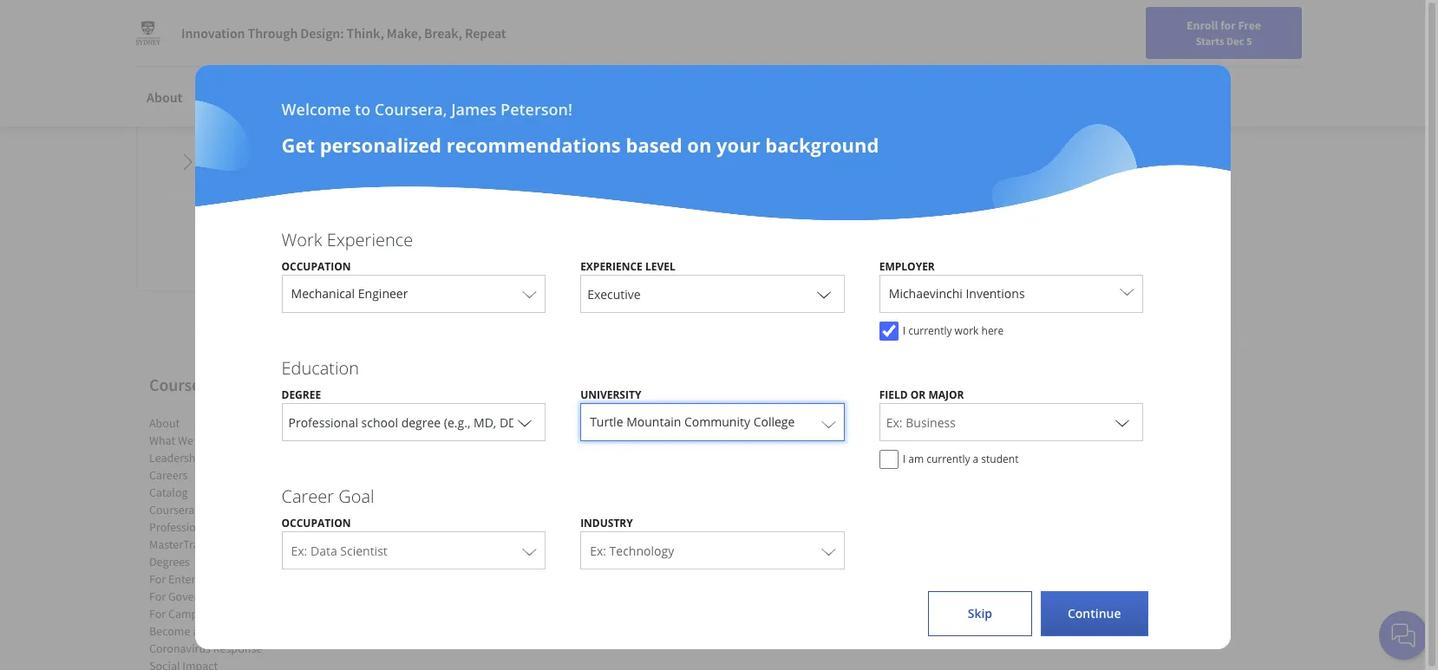 Task type: locate. For each thing, give the bounding box(es) containing it.
1 horizontal spatial innovation
[[488, 237, 592, 266]]

modules
[[231, 88, 281, 106]]

chevron down image for field or major
[[1113, 412, 1133, 433]]

1 horizontal spatial list
[[448, 415, 595, 536]]

center
[[496, 520, 529, 536]]

response
[[213, 641, 262, 657]]

coursera down catalog
[[149, 503, 195, 518]]

career goal element
[[264, 485, 1161, 579]]

work experience element
[[264, 228, 1161, 350]]

1 coursera from the top
[[149, 374, 215, 396]]

learning
[[709, 419, 761, 436]]

help
[[1053, 66, 1080, 84]]

ex: down industry
[[590, 543, 606, 560]]

visit the learner help center link
[[955, 66, 1121, 84]]

i left am
[[903, 452, 906, 467]]

2 ex: from the left
[[590, 543, 606, 560]]

chat with us image
[[1390, 622, 1418, 650]]

1 for from the top
[[149, 572, 166, 588]]

field
[[880, 388, 908, 403]]

on
[[687, 132, 712, 158]]

innovation
[[181, 24, 245, 42], [488, 237, 592, 266]]

1 vertical spatial coursera
[[149, 503, 195, 518]]

about down the university of sydney icon
[[147, 88, 183, 106]]

2 coursera from the top
[[149, 503, 195, 518]]

design:
[[300, 24, 344, 42], [685, 237, 757, 266]]

employer
[[880, 259, 935, 274]]

1 vertical spatial certificates
[[218, 537, 276, 553]]

0 vertical spatial for
[[149, 572, 166, 588]]

dec
[[1227, 34, 1245, 48]]

experience up engineer
[[327, 228, 413, 252]]

0 horizontal spatial experience
[[327, 228, 413, 252]]

0 vertical spatial i
[[903, 324, 906, 338]]

testimonials link
[[480, 78, 576, 116]]

about inside about what we offer leadership careers catalog coursera plus professional certificates mastertrack® certificates degrees for enterprise for government for campus become a partner coronavirus response
[[149, 416, 180, 431]]

1 ex: from the left
[[291, 543, 307, 560]]

0 horizontal spatial a
[[193, 624, 199, 640]]

career
[[282, 485, 334, 508]]

a left 'student'
[[973, 452, 979, 467]]

about for about
[[147, 88, 183, 106]]

0 vertical spatial about
[[147, 88, 183, 106]]

University field
[[581, 403, 844, 442]]

become
[[149, 624, 190, 640]]

1 horizontal spatial ex:
[[590, 543, 606, 560]]

make,
[[387, 24, 422, 42], [826, 237, 884, 266]]

ex: for ex: technology
[[590, 543, 606, 560]]

2 vertical spatial for
[[149, 607, 166, 622]]

career goal
[[282, 485, 374, 508]]

0 horizontal spatial design:
[[300, 24, 344, 42]]

degrees
[[149, 555, 190, 570]]

about link
[[136, 78, 193, 116], [149, 416, 180, 431]]

0 vertical spatial experience
[[327, 228, 413, 252]]

3 for from the top
[[149, 607, 166, 622]]

i
[[903, 324, 906, 338], [903, 452, 906, 467]]

repeat
[[465, 24, 506, 42], [685, 263, 753, 292]]

Occupation field
[[282, 275, 545, 313]]

list containing press
[[746, 415, 894, 623]]

0 horizontal spatial ex:
[[291, 543, 307, 560]]

english
[[1106, 20, 1148, 37]]

1 vertical spatial make,
[[826, 237, 884, 266]]

download on the app store image
[[1045, 419, 1176, 458]]

occupation inside work experience element
[[282, 259, 351, 274]]

repeat right level
[[685, 263, 753, 292]]

1 horizontal spatial through
[[597, 237, 679, 266]]

for down degrees "link"
[[149, 572, 166, 588]]

1 vertical spatial i
[[903, 452, 906, 467]]

ex: technology
[[590, 543, 674, 560]]

a
[[973, 452, 979, 467], [193, 624, 199, 640]]

2 i from the top
[[903, 452, 906, 467]]

I currently work here checkbox
[[880, 322, 899, 341]]

1 vertical spatial through
[[597, 237, 679, 266]]

press investors terms
[[746, 416, 792, 466]]

0 vertical spatial coursera
[[149, 374, 215, 396]]

innovation through design: think, make, break, repeat
[[181, 24, 506, 42], [488, 237, 951, 292]]

am
[[909, 452, 924, 467]]

teaching center link
[[448, 520, 529, 536]]

certificates down professional certificates link
[[218, 537, 276, 553]]

1 horizontal spatial design:
[[685, 237, 757, 266]]

0 horizontal spatial through
[[248, 24, 298, 42]]

directory
[[746, 555, 793, 570]]

0 horizontal spatial innovation
[[181, 24, 245, 42]]

for up the for campus link
[[149, 589, 166, 605]]

1 list from the left
[[149, 415, 297, 671]]

1 horizontal spatial think,
[[762, 237, 820, 266]]

starts
[[1196, 34, 1225, 48]]

1 horizontal spatial repeat
[[685, 263, 753, 292]]

work
[[282, 228, 322, 252]]

0 vertical spatial chevron down image
[[814, 284, 834, 305]]

through inside "innovation through design: think, make, break, repeat"
[[597, 237, 679, 266]]

2 occupation from the top
[[282, 516, 351, 531]]

chevron down image inside education 'element'
[[1113, 412, 1133, 433]]

campus
[[168, 607, 210, 622]]

1 vertical spatial for
[[149, 589, 166, 605]]

0 vertical spatial repeat
[[465, 24, 506, 42]]

about
[[147, 88, 183, 106], [149, 416, 180, 431]]

0 vertical spatial innovation
[[181, 24, 245, 42]]

occupation down career
[[282, 516, 351, 531]]

student
[[982, 452, 1019, 467]]

1 vertical spatial about link
[[149, 416, 180, 431]]

I am currently a student checkbox
[[880, 450, 899, 469]]

enterprise
[[168, 572, 221, 588]]

about link down the university of sydney icon
[[136, 78, 193, 116]]

coursera
[[149, 374, 215, 396], [149, 503, 195, 518]]

0 vertical spatial through
[[248, 24, 298, 42]]

for enterprise link
[[149, 572, 221, 588]]

coronavirus
[[149, 641, 211, 657]]

logo of certified b corporation image
[[1075, 543, 1146, 647]]

1 horizontal spatial break,
[[889, 237, 951, 266]]

occupation up mechanical
[[282, 259, 351, 274]]

mastertrack®
[[149, 537, 216, 553]]

list containing about
[[149, 415, 297, 671]]

mountain
[[627, 414, 681, 430]]

1 occupation from the top
[[282, 259, 351, 274]]

1 vertical spatial repeat
[[685, 263, 753, 292]]

collapsed list
[[159, 9, 882, 353]]

list item down chevron down image
[[448, 450, 595, 467]]

i for i currently work here
[[903, 324, 906, 338]]

5
[[1247, 34, 1252, 48]]

what we offer link
[[149, 433, 221, 449]]

repeat up testimonials at the left top of the page
[[465, 24, 506, 42]]

0 vertical spatial innovation through design: think, make, break, repeat
[[181, 24, 506, 42]]

break, up welcome to coursera, james peterson!
[[424, 24, 462, 42]]

for up become
[[149, 607, 166, 622]]

0 horizontal spatial think,
[[347, 24, 384, 42]]

learners link
[[448, 416, 492, 431]]

learners partners
[[448, 416, 492, 449]]

0 horizontal spatial chevron down image
[[814, 284, 834, 305]]

i inside 'element'
[[903, 452, 906, 467]]

coronavirus response link
[[149, 641, 262, 657]]

ex: left data
[[291, 543, 307, 560]]

experience
[[327, 228, 413, 252], [581, 259, 643, 274]]

directory affiliates
[[746, 555, 793, 588]]

design: up welcome
[[300, 24, 344, 42]]

about link up what
[[149, 416, 180, 431]]

2 horizontal spatial list
[[746, 415, 894, 623]]

Employer field
[[880, 275, 1143, 313]]

1 vertical spatial about
[[149, 416, 180, 431]]

coursera up what we offer link
[[149, 374, 215, 396]]

1 horizontal spatial chevron down image
[[1113, 412, 1133, 433]]

1 vertical spatial design:
[[685, 237, 757, 266]]

0 vertical spatial certificates
[[214, 520, 272, 536]]

1 horizontal spatial a
[[973, 452, 979, 467]]

3 list from the left
[[746, 415, 894, 623]]

center
[[1083, 66, 1121, 84]]

experience left level
[[581, 259, 643, 274]]

0 horizontal spatial list
[[149, 415, 297, 671]]

personalized
[[320, 132, 442, 158]]

University text field
[[590, 407, 814, 441]]

currently left work on the right
[[909, 324, 952, 338]]

chevron down image inside work experience element
[[814, 284, 834, 305]]

0 vertical spatial make,
[[387, 24, 422, 42]]

the
[[984, 66, 1004, 84]]

2 list from the left
[[448, 415, 595, 536]]

turtle mountain community college
[[590, 414, 795, 430]]

0 vertical spatial about link
[[136, 78, 193, 116]]

chevron down image for experience level
[[814, 284, 834, 305]]

certificates up mastertrack® certificates link
[[214, 520, 272, 536]]

list item
[[448, 450, 595, 467], [746, 467, 894, 484], [448, 502, 595, 519], [746, 536, 894, 554], [149, 658, 297, 671]]

0 vertical spatial a
[[973, 452, 979, 467]]

0 vertical spatial occupation
[[282, 259, 351, 274]]

testimonials
[[490, 88, 566, 106]]

occupation for work
[[282, 259, 351, 274]]

currently right am
[[927, 452, 970, 467]]

industry
[[581, 516, 633, 531]]

degrees link
[[149, 555, 190, 570]]

1 vertical spatial currently
[[927, 452, 970, 467]]

university
[[581, 388, 641, 403]]

free
[[1238, 17, 1261, 33]]

currently
[[909, 324, 952, 338], [927, 452, 970, 467]]

list
[[149, 415, 297, 671], [448, 415, 595, 536], [746, 415, 894, 623]]

design: right level
[[685, 237, 757, 266]]

0 horizontal spatial repeat
[[465, 24, 506, 42]]

about up what
[[149, 416, 180, 431]]

technology
[[610, 543, 674, 560]]

None search field
[[247, 11, 664, 46]]

a inside about what we offer leadership careers catalog coursera plus professional certificates mastertrack® certificates degrees for enterprise for government for campus become a partner coronavirus response
[[193, 624, 199, 640]]

a down campus
[[193, 624, 199, 640]]

chevron down image
[[515, 412, 535, 433]]

learner
[[1007, 66, 1050, 84]]

chevron down image
[[814, 284, 834, 305], [1113, 412, 1133, 433]]

leadership link
[[149, 451, 205, 466]]

1 vertical spatial chevron down image
[[1113, 412, 1133, 433]]

or
[[911, 388, 926, 403]]

1 i from the top
[[903, 324, 906, 338]]

recommendations link
[[320, 78, 452, 116]]

through
[[248, 24, 298, 42], [597, 237, 679, 266]]

0 horizontal spatial break,
[[424, 24, 462, 42]]

visit the learner help center
[[955, 66, 1121, 84]]

press link
[[746, 416, 773, 431]]

coursera inside about what we offer leadership careers catalog coursera plus professional certificates mastertrack® certificates degrees for enterprise for government for campus become a partner coronavirus response
[[149, 503, 195, 518]]

recommendations
[[330, 88, 442, 106]]

i right i currently work here option
[[903, 324, 906, 338]]

break,
[[424, 24, 462, 42], [889, 237, 951, 266]]

1 vertical spatial occupation
[[282, 516, 351, 531]]

for
[[1221, 17, 1236, 33]]

break, up michaevinchi
[[889, 237, 951, 266]]

enroll for free starts dec 5
[[1187, 17, 1261, 48]]

work experience
[[282, 228, 413, 252]]

occupation inside career goal element
[[282, 516, 351, 531]]

1 vertical spatial experience
[[581, 259, 643, 274]]

affiliates list item
[[746, 572, 790, 588]]

0 vertical spatial currently
[[909, 324, 952, 338]]

1 vertical spatial a
[[193, 624, 199, 640]]



Task type: vqa. For each thing, say whether or not it's contained in the screenshot.
"Content tabs" tab list at the bottom of the page
no



Task type: describe. For each thing, give the bounding box(es) containing it.
your
[[717, 132, 761, 158]]

turtle
[[590, 414, 623, 430]]

investors
[[746, 433, 792, 449]]

currently inside work experience element
[[909, 324, 952, 338]]

start
[[678, 419, 706, 436]]

0 vertical spatial think,
[[347, 24, 384, 42]]

catalog
[[149, 485, 188, 501]]

visit
[[955, 66, 981, 84]]

contact link
[[746, 520, 786, 536]]

what
[[149, 433, 175, 449]]

work
[[955, 324, 979, 338]]

we
[[178, 433, 193, 449]]

1 vertical spatial innovation through design: think, make, break, repeat
[[488, 237, 951, 292]]

start learning
[[678, 419, 761, 436]]

mechanical engineer
[[291, 285, 408, 302]]

field or major
[[880, 388, 964, 403]]

✕
[[984, 210, 1000, 239]]

i currently work here
[[903, 324, 1004, 338]]

1 vertical spatial innovation
[[488, 237, 592, 266]]

education element
[[264, 357, 1161, 478]]

michaevinchi inventions
[[889, 285, 1025, 302]]

goal
[[339, 485, 374, 508]]

show notifications image
[[1204, 22, 1225, 43]]

partners link
[[448, 433, 490, 449]]

list item up the directory
[[746, 536, 894, 554]]

1 horizontal spatial experience
[[581, 259, 643, 274]]

list containing learners
[[448, 415, 595, 536]]

0 horizontal spatial make,
[[387, 24, 422, 42]]

get
[[282, 132, 315, 158]]

government
[[168, 589, 232, 605]]

about for about what we offer leadership careers catalog coursera plus professional certificates mastertrack® certificates degrees for enterprise for government for campus become a partner coronavirus response
[[149, 416, 180, 431]]

college
[[754, 414, 795, 430]]

here
[[982, 324, 1004, 338]]

scientist
[[340, 543, 388, 560]]

james
[[451, 99, 497, 120]]

✕ button
[[984, 210, 1000, 239]]

to
[[355, 99, 371, 120]]

teaching center
[[448, 520, 529, 536]]

skip
[[968, 606, 993, 622]]

education
[[282, 357, 359, 380]]

for government link
[[149, 589, 232, 605]]

continue
[[1068, 606, 1121, 622]]

partner
[[201, 624, 239, 640]]

i for i am currently a student
[[903, 452, 906, 467]]

list item down terms
[[746, 467, 894, 484]]

community
[[684, 414, 750, 430]]

about link for modules
[[136, 78, 193, 116]]

list for coursera
[[149, 415, 297, 671]]

2 for from the top
[[149, 589, 166, 605]]

major
[[929, 388, 964, 403]]

terms link
[[746, 451, 777, 466]]

about link for what we offer
[[149, 416, 180, 431]]

welcome
[[282, 99, 351, 120]]

modules link
[[221, 78, 292, 116]]

onboardingmodal dialog
[[0, 0, 1438, 671]]

0 vertical spatial break,
[[424, 24, 462, 42]]

inventions
[[966, 285, 1025, 302]]

background
[[766, 132, 879, 158]]

leadership
[[149, 451, 205, 466]]

more
[[746, 374, 783, 396]]

currently inside education 'element'
[[927, 452, 970, 467]]

plus
[[197, 503, 219, 518]]

ex: data scientist
[[291, 543, 388, 560]]

terms
[[746, 451, 777, 466]]

occupation for career
[[282, 516, 351, 531]]

michaevinchi
[[889, 285, 963, 302]]

start learning button
[[651, 406, 788, 451]]

careers
[[149, 468, 188, 484]]

mastertrack® certificates link
[[149, 537, 276, 553]]

english button
[[1074, 0, 1179, 56]]

0 vertical spatial design:
[[300, 24, 344, 42]]

experience level
[[581, 259, 676, 274]]

professional
[[149, 520, 212, 536]]

become a partner link
[[149, 624, 239, 640]]

offer
[[196, 433, 221, 449]]

catalog link
[[149, 485, 188, 501]]

ex: for ex: data scientist
[[291, 543, 307, 560]]

careers link
[[149, 468, 188, 484]]

mechanical
[[291, 285, 355, 302]]

the university of sydney image
[[136, 21, 161, 45]]

skip button
[[928, 592, 1032, 637]]

1 vertical spatial break,
[[889, 237, 951, 266]]

list item down response
[[149, 658, 297, 671]]

1 vertical spatial think,
[[762, 237, 820, 266]]

professional certificates link
[[149, 520, 272, 536]]

teaching
[[448, 520, 493, 536]]

peterson!
[[501, 99, 572, 120]]

coursera,
[[375, 99, 447, 120]]

recommendations
[[447, 132, 621, 158]]

list item up the center
[[448, 502, 595, 519]]

start learning link
[[651, 406, 788, 451]]

list for more
[[746, 415, 894, 623]]

get personalized recommendations based on your background
[[282, 132, 879, 158]]

investors link
[[746, 433, 792, 449]]

1 horizontal spatial make,
[[826, 237, 884, 266]]

directory link
[[746, 555, 793, 570]]

about what we offer leadership careers catalog coursera plus professional certificates mastertrack® certificates degrees for enterprise for government for campus become a partner coronavirus response
[[149, 416, 276, 657]]

a inside 'element'
[[973, 452, 979, 467]]

for campus link
[[149, 607, 210, 622]]



